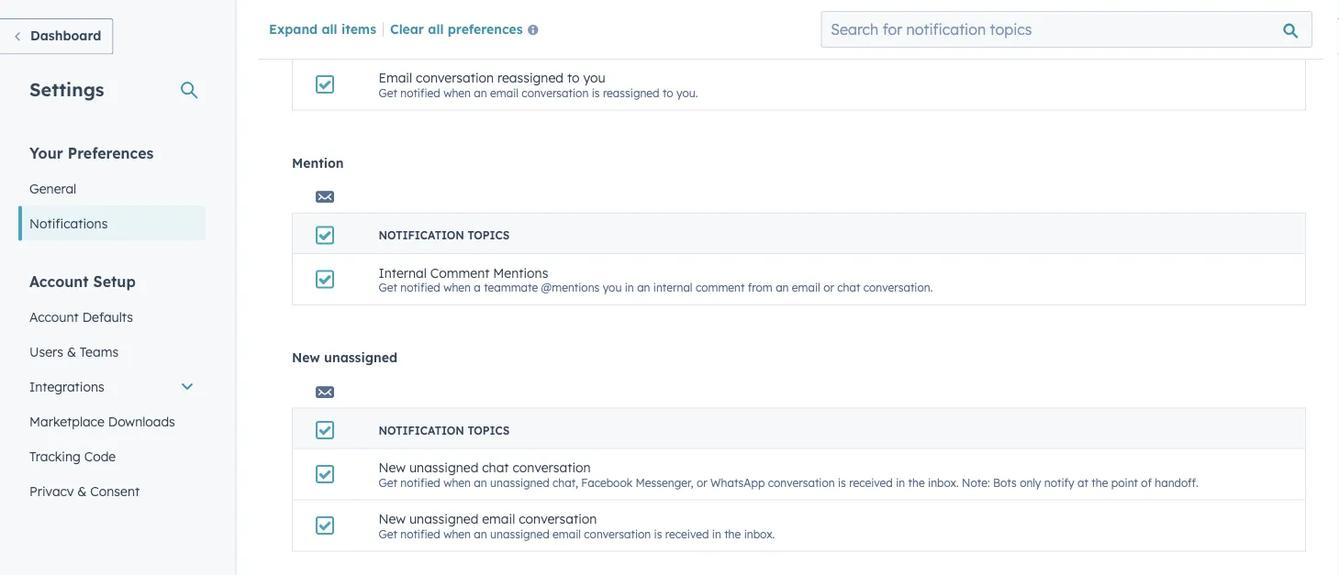 Task type: describe. For each thing, give the bounding box(es) containing it.
notification for new unassigned
[[379, 424, 464, 437]]

new for new unassigned
[[292, 350, 320, 366]]

only
[[1020, 476, 1041, 490]]

email for email conversation assigned to you
[[379, 18, 412, 34]]

a
[[474, 281, 481, 294]]

email for email conversation assigned to you
[[490, 34, 519, 48]]

when inside the new unassigned chat conversation get notified when an unassigned chat, facebook messenger, or whatsapp conversation is received in the inbox. note: bots only notify at the point of handoff.
[[444, 476, 471, 490]]

or inside internal comment mentions get notified when a teammate @mentions you in an internal comment from an email or chat conversation.
[[824, 281, 834, 294]]

notify
[[1045, 476, 1075, 490]]

code
[[84, 448, 116, 465]]

account defaults
[[29, 309, 133, 325]]

marketplace
[[29, 414, 105, 430]]

tracking code link
[[18, 439, 206, 474]]

chat inside the new unassigned chat conversation get notified when an unassigned chat, facebook messenger, or whatsapp conversation is received in the inbox. note: bots only notify at the point of handoff.
[[482, 460, 509, 476]]

account for account setup
[[29, 272, 89, 291]]

email conversation assigned to you get notified when an email conversation is assigned to you.
[[379, 18, 688, 48]]

consent
[[90, 483, 140, 499]]

when inside email conversation assigned to you get notified when an email conversation is assigned to you.
[[444, 34, 471, 48]]

unassigned for new unassigned email conversation get notified when an unassigned email conversation is received in the inbox.
[[409, 511, 479, 527]]

@mentions
[[541, 281, 600, 294]]

you for email conversation reassigned to you
[[583, 70, 606, 86]]

comment
[[430, 265, 490, 281]]

internal
[[653, 281, 693, 294]]

at
[[1078, 476, 1089, 490]]

comment
[[696, 281, 745, 294]]

privacy
[[29, 483, 74, 499]]

handoff.
[[1155, 476, 1199, 490]]

notified inside email conversation reassigned to you get notified when an email conversation is reassigned to you.
[[400, 86, 440, 99]]

dashboard
[[30, 28, 101, 44]]

new for new unassigned email conversation get notified when an unassigned email conversation is received in the inbox.
[[379, 511, 406, 527]]

topics for new unassigned
[[468, 424, 510, 437]]

an inside the new unassigned chat conversation get notified when an unassigned chat, facebook messenger, or whatsapp conversation is received in the inbox. note: bots only notify at the point of handoff.
[[474, 476, 487, 490]]

of
[[1141, 476, 1152, 490]]

an inside email conversation assigned to you get notified when an email conversation is assigned to you.
[[474, 34, 487, 48]]

get inside the new unassigned chat conversation get notified when an unassigned chat, facebook messenger, or whatsapp conversation is received in the inbox. note: bots only notify at the point of handoff.
[[379, 476, 397, 490]]

tracking
[[29, 448, 81, 465]]

items
[[341, 20, 376, 36]]

clear all preferences button
[[390, 19, 546, 41]]

in inside internal comment mentions get notified when a teammate @mentions you in an internal comment from an email or chat conversation.
[[625, 281, 634, 294]]

the inside the new unassigned email conversation get notified when an unassigned email conversation is received in the inbox.
[[724, 527, 741, 541]]

& for privacy
[[77, 483, 87, 499]]

whatsapp
[[711, 476, 765, 490]]

clear
[[390, 20, 424, 36]]

notifications link
[[18, 206, 206, 241]]

you for email conversation assigned to you
[[572, 18, 594, 34]]

get inside internal comment mentions get notified when a teammate @mentions you in an internal comment from an email or chat conversation.
[[379, 281, 397, 294]]

inbox. inside the new unassigned email conversation get notified when an unassigned email conversation is received in the inbox.
[[744, 527, 775, 541]]

0 horizontal spatial assigned
[[498, 18, 552, 34]]

is inside the new unassigned chat conversation get notified when an unassigned chat, facebook messenger, or whatsapp conversation is received in the inbox. note: bots only notify at the point of handoff.
[[838, 476, 846, 490]]

from
[[748, 281, 773, 294]]

all for expand
[[322, 20, 337, 36]]

chat inside internal comment mentions get notified when a teammate @mentions you in an internal comment from an email or chat conversation.
[[837, 281, 861, 294]]

teams
[[80, 344, 119, 360]]

privacy & consent
[[29, 483, 140, 499]]

tracking code
[[29, 448, 116, 465]]

bots
[[993, 476, 1017, 490]]

preferences
[[68, 144, 154, 162]]

settings
[[29, 78, 104, 101]]

messenger,
[[636, 476, 694, 490]]

marketplace downloads
[[29, 414, 175, 430]]

is for new unassigned email conversation
[[654, 527, 662, 541]]

downloads
[[108, 414, 175, 430]]

users
[[29, 344, 63, 360]]

conversation.
[[864, 281, 933, 294]]

notified inside the new unassigned chat conversation get notified when an unassigned chat, facebook messenger, or whatsapp conversation is received in the inbox. note: bots only notify at the point of handoff.
[[400, 476, 440, 490]]

preferences
[[448, 20, 523, 36]]

you. for email conversation reassigned to you
[[677, 86, 698, 99]]

privacy & consent link
[[18, 474, 206, 509]]



Task type: vqa. For each thing, say whether or not it's contained in the screenshot.
Email inside the 'Email conversation reassigned to you Get notified when an email conversation is reassigned to you.'
yes



Task type: locate. For each thing, give the bounding box(es) containing it.
general link
[[18, 171, 206, 206]]

0 vertical spatial you.
[[666, 34, 688, 48]]

1 vertical spatial topics
[[468, 424, 510, 437]]

the left note:
[[908, 476, 925, 490]]

your preferences
[[29, 144, 154, 162]]

0 vertical spatial account
[[29, 272, 89, 291]]

email for email conversation reassigned to you
[[490, 86, 519, 99]]

notification topics
[[379, 229, 510, 242], [379, 424, 510, 437]]

0 horizontal spatial all
[[322, 20, 337, 36]]

is
[[592, 34, 600, 48], [592, 86, 600, 99], [838, 476, 846, 490], [654, 527, 662, 541]]

account for account defaults
[[29, 309, 79, 325]]

when inside the new unassigned email conversation get notified when an unassigned email conversation is received in the inbox.
[[444, 527, 471, 541]]

& right privacy
[[77, 483, 87, 499]]

0 horizontal spatial the
[[724, 527, 741, 541]]

is for email conversation assigned to you
[[592, 34, 600, 48]]

4 when from the top
[[444, 476, 471, 490]]

email inside email conversation reassigned to you get notified when an email conversation is reassigned to you.
[[379, 70, 412, 86]]

1 vertical spatial account
[[29, 309, 79, 325]]

0 vertical spatial inbox.
[[928, 476, 959, 490]]

notified inside email conversation assigned to you get notified when an email conversation is assigned to you.
[[400, 34, 440, 48]]

1 topics from the top
[[468, 229, 510, 242]]

2 get from the top
[[379, 86, 397, 99]]

0 horizontal spatial chat
[[482, 460, 509, 476]]

2 horizontal spatial the
[[1092, 476, 1108, 490]]

expand all items button
[[269, 20, 376, 36]]

1 vertical spatial new
[[379, 460, 406, 476]]

you. inside email conversation assigned to you get notified when an email conversation is assigned to you.
[[666, 34, 688, 48]]

email
[[490, 34, 519, 48], [490, 86, 519, 99], [792, 281, 821, 294], [482, 511, 515, 527], [553, 527, 581, 541]]

2 horizontal spatial in
[[896, 476, 905, 490]]

an inside the new unassigned email conversation get notified when an unassigned email conversation is received in the inbox.
[[474, 527, 487, 541]]

email
[[379, 18, 412, 34], [379, 70, 412, 86]]

1 email from the top
[[379, 18, 412, 34]]

2 vertical spatial you
[[603, 281, 622, 294]]

when inside email conversation reassigned to you get notified when an email conversation is reassigned to you.
[[444, 86, 471, 99]]

notification topics for mention
[[379, 229, 510, 242]]

& right users
[[67, 344, 76, 360]]

0 horizontal spatial in
[[625, 281, 634, 294]]

received inside the new unassigned email conversation get notified when an unassigned email conversation is received in the inbox.
[[665, 527, 709, 541]]

get inside email conversation assigned to you get notified when an email conversation is assigned to you.
[[379, 34, 397, 48]]

marketplace downloads link
[[18, 404, 206, 439]]

account setup
[[29, 272, 136, 291]]

you.
[[666, 34, 688, 48], [677, 86, 698, 99]]

1 horizontal spatial chat
[[837, 281, 861, 294]]

is inside email conversation assigned to you get notified when an email conversation is assigned to you.
[[592, 34, 600, 48]]

2 topics from the top
[[468, 424, 510, 437]]

1 horizontal spatial or
[[824, 281, 834, 294]]

3 notified from the top
[[400, 281, 440, 294]]

expand
[[269, 20, 318, 36]]

chat left chat,
[[482, 460, 509, 476]]

get
[[379, 34, 397, 48], [379, 86, 397, 99], [379, 281, 397, 294], [379, 476, 397, 490], [379, 527, 397, 541]]

an
[[474, 34, 487, 48], [474, 86, 487, 99], [637, 281, 650, 294], [776, 281, 789, 294], [474, 476, 487, 490], [474, 527, 487, 541]]

get inside email conversation reassigned to you get notified when an email conversation is reassigned to you.
[[379, 86, 397, 99]]

in left internal
[[625, 281, 634, 294]]

assigned
[[498, 18, 552, 34], [603, 34, 650, 48]]

2 all from the left
[[428, 20, 444, 36]]

integrations
[[29, 379, 104, 395]]

0 horizontal spatial or
[[697, 476, 708, 490]]

defaults
[[82, 309, 133, 325]]

5 get from the top
[[379, 527, 397, 541]]

an inside email conversation reassigned to you get notified when an email conversation is reassigned to you.
[[474, 86, 487, 99]]

unassigned for new unassigned chat conversation get notified when an unassigned chat, facebook messenger, or whatsapp conversation is received in the inbox. note: bots only notify at the point of handoff.
[[409, 460, 479, 476]]

general
[[29, 180, 76, 196]]

0 vertical spatial topics
[[468, 229, 510, 242]]

2 vertical spatial new
[[379, 511, 406, 527]]

notified
[[400, 34, 440, 48], [400, 86, 440, 99], [400, 281, 440, 294], [400, 476, 440, 490], [400, 527, 440, 541]]

0 horizontal spatial &
[[67, 344, 76, 360]]

0 vertical spatial new
[[292, 350, 320, 366]]

to
[[556, 18, 568, 34], [653, 34, 663, 48], [567, 70, 580, 86], [663, 86, 673, 99]]

0 vertical spatial notification topics
[[379, 229, 510, 242]]

0 vertical spatial received
[[849, 476, 893, 490]]

received
[[849, 476, 893, 490], [665, 527, 709, 541]]

2 account from the top
[[29, 309, 79, 325]]

integrations button
[[18, 370, 206, 404]]

1 horizontal spatial inbox.
[[928, 476, 959, 490]]

3 when from the top
[[444, 281, 471, 294]]

account up account defaults
[[29, 272, 89, 291]]

is inside email conversation reassigned to you get notified when an email conversation is reassigned to you.
[[592, 86, 600, 99]]

new
[[292, 350, 320, 366], [379, 460, 406, 476], [379, 511, 406, 527]]

notified inside internal comment mentions get notified when a teammate @mentions you in an internal comment from an email or chat conversation.
[[400, 281, 440, 294]]

1 vertical spatial inbox.
[[744, 527, 775, 541]]

new unassigned
[[292, 350, 398, 366]]

internal comment mentions get notified when a teammate @mentions you in an internal comment from an email or chat conversation.
[[379, 265, 933, 294]]

0 vertical spatial in
[[625, 281, 634, 294]]

is for email conversation reassigned to you
[[592, 86, 600, 99]]

facebook
[[581, 476, 633, 490]]

or right from on the right of page
[[824, 281, 834, 294]]

account
[[29, 272, 89, 291], [29, 309, 79, 325]]

1 vertical spatial in
[[896, 476, 905, 490]]

clear all preferences
[[390, 20, 523, 36]]

0 vertical spatial or
[[824, 281, 834, 294]]

1 horizontal spatial received
[[849, 476, 893, 490]]

0 vertical spatial notification
[[379, 229, 464, 242]]

1 horizontal spatial all
[[428, 20, 444, 36]]

note:
[[962, 476, 990, 490]]

email for new unassigned email conversation
[[553, 527, 581, 541]]

the
[[908, 476, 925, 490], [1092, 476, 1108, 490], [724, 527, 741, 541]]

0 vertical spatial &
[[67, 344, 76, 360]]

0 vertical spatial chat
[[837, 281, 861, 294]]

you. for email conversation assigned to you
[[666, 34, 688, 48]]

topics
[[468, 229, 510, 242], [468, 424, 510, 437]]

mentions
[[493, 265, 548, 281]]

2 vertical spatial in
[[712, 527, 721, 541]]

4 get from the top
[[379, 476, 397, 490]]

1 vertical spatial or
[[697, 476, 708, 490]]

notification for mention
[[379, 229, 464, 242]]

topics for mention
[[468, 229, 510, 242]]

new for new unassigned chat conversation get notified when an unassigned chat, facebook messenger, or whatsapp conversation is received in the inbox. note: bots only notify at the point of handoff.
[[379, 460, 406, 476]]

inbox. inside the new unassigned chat conversation get notified when an unassigned chat, facebook messenger, or whatsapp conversation is received in the inbox. note: bots only notify at the point of handoff.
[[928, 476, 959, 490]]

teammate
[[484, 281, 538, 294]]

1 vertical spatial notification
[[379, 424, 464, 437]]

1 vertical spatial chat
[[482, 460, 509, 476]]

account setup element
[[18, 271, 206, 544]]

1 when from the top
[[444, 34, 471, 48]]

inbox.
[[928, 476, 959, 490], [744, 527, 775, 541]]

notified inside the new unassigned email conversation get notified when an unassigned email conversation is received in the inbox.
[[400, 527, 440, 541]]

unassigned
[[324, 350, 398, 366], [409, 460, 479, 476], [490, 476, 550, 490], [409, 511, 479, 527], [490, 527, 550, 541]]

email for email conversation reassigned to you
[[379, 70, 412, 86]]

email inside email conversation assigned to you get notified when an email conversation is assigned to you.
[[379, 18, 412, 34]]

or inside the new unassigned chat conversation get notified when an unassigned chat, facebook messenger, or whatsapp conversation is received in the inbox. note: bots only notify at the point of handoff.
[[697, 476, 708, 490]]

new inside the new unassigned email conversation get notified when an unassigned email conversation is received in the inbox.
[[379, 511, 406, 527]]

email conversation reassigned to you get notified when an email conversation is reassigned to you.
[[379, 70, 698, 99]]

you inside email conversation assigned to you get notified when an email conversation is assigned to you.
[[572, 18, 594, 34]]

2 notification from the top
[[379, 424, 464, 437]]

you
[[572, 18, 594, 34], [583, 70, 606, 86], [603, 281, 622, 294]]

&
[[67, 344, 76, 360], [77, 483, 87, 499]]

you inside internal comment mentions get notified when a teammate @mentions you in an internal comment from an email or chat conversation.
[[603, 281, 622, 294]]

chat,
[[553, 476, 578, 490]]

you. inside email conversation reassigned to you get notified when an email conversation is reassigned to you.
[[677, 86, 698, 99]]

1 horizontal spatial assigned
[[603, 34, 650, 48]]

1 vertical spatial &
[[77, 483, 87, 499]]

1 vertical spatial received
[[665, 527, 709, 541]]

in left note:
[[896, 476, 905, 490]]

0 vertical spatial you
[[572, 18, 594, 34]]

chat left conversation.
[[837, 281, 861, 294]]

3 get from the top
[[379, 281, 397, 294]]

received inside the new unassigned chat conversation get notified when an unassigned chat, facebook messenger, or whatsapp conversation is received in the inbox. note: bots only notify at the point of handoff.
[[849, 476, 893, 490]]

notifications
[[29, 215, 108, 231]]

get inside the new unassigned email conversation get notified when an unassigned email conversation is received in the inbox.
[[379, 527, 397, 541]]

is inside the new unassigned email conversation get notified when an unassigned email conversation is received in the inbox.
[[654, 527, 662, 541]]

in
[[625, 281, 634, 294], [896, 476, 905, 490], [712, 527, 721, 541]]

new unassigned chat conversation get notified when an unassigned chat, facebook messenger, or whatsapp conversation is received in the inbox. note: bots only notify at the point of handoff.
[[379, 460, 1199, 490]]

users & teams
[[29, 344, 119, 360]]

all for clear
[[428, 20, 444, 36]]

chat
[[837, 281, 861, 294], [482, 460, 509, 476]]

you down email conversation assigned to you get notified when an email conversation is assigned to you.
[[583, 70, 606, 86]]

email right items
[[379, 18, 412, 34]]

new inside the new unassigned chat conversation get notified when an unassigned chat, facebook messenger, or whatsapp conversation is received in the inbox. note: bots only notify at the point of handoff.
[[379, 460, 406, 476]]

1 vertical spatial you.
[[677, 86, 698, 99]]

email inside email conversation assigned to you get notified when an email conversation is assigned to you.
[[490, 34, 519, 48]]

your
[[29, 144, 63, 162]]

5 notified from the top
[[400, 527, 440, 541]]

2 notified from the top
[[400, 86, 440, 99]]

2 when from the top
[[444, 86, 471, 99]]

notification
[[379, 229, 464, 242], [379, 424, 464, 437]]

1 get from the top
[[379, 34, 397, 48]]

account defaults link
[[18, 300, 206, 335]]

1 horizontal spatial &
[[77, 483, 87, 499]]

you up email conversation reassigned to you get notified when an email conversation is reassigned to you.
[[572, 18, 594, 34]]

unassigned for new unassigned
[[324, 350, 398, 366]]

4 notified from the top
[[400, 476, 440, 490]]

1 all from the left
[[322, 20, 337, 36]]

1 horizontal spatial reassigned
[[603, 86, 660, 99]]

all inside button
[[428, 20, 444, 36]]

notification topics for new unassigned
[[379, 424, 510, 437]]

1 vertical spatial notification topics
[[379, 424, 510, 437]]

expand all items
[[269, 20, 376, 36]]

0 horizontal spatial received
[[665, 527, 709, 541]]

in inside the new unassigned chat conversation get notified when an unassigned chat, facebook messenger, or whatsapp conversation is received in the inbox. note: bots only notify at the point of handoff.
[[896, 476, 905, 490]]

inbox. left note:
[[928, 476, 959, 490]]

or
[[824, 281, 834, 294], [697, 476, 708, 490]]

1 notified from the top
[[400, 34, 440, 48]]

1 vertical spatial email
[[379, 70, 412, 86]]

the right at
[[1092, 476, 1108, 490]]

you right @mentions
[[603, 281, 622, 294]]

mention
[[292, 155, 344, 171]]

2 email from the top
[[379, 70, 412, 86]]

dashboard link
[[0, 18, 113, 55]]

you inside email conversation reassigned to you get notified when an email conversation is reassigned to you.
[[583, 70, 606, 86]]

1 vertical spatial you
[[583, 70, 606, 86]]

5 when from the top
[[444, 527, 471, 541]]

Search for notification topics search field
[[821, 11, 1313, 48]]

internal
[[379, 265, 427, 281]]

when
[[444, 34, 471, 48], [444, 86, 471, 99], [444, 281, 471, 294], [444, 476, 471, 490], [444, 527, 471, 541]]

0 horizontal spatial inbox.
[[744, 527, 775, 541]]

all left items
[[322, 20, 337, 36]]

new unassigned email conversation get notified when an unassigned email conversation is received in the inbox.
[[379, 511, 775, 541]]

or left the whatsapp
[[697, 476, 708, 490]]

2 notification topics from the top
[[379, 424, 510, 437]]

1 horizontal spatial the
[[908, 476, 925, 490]]

email inside email conversation reassigned to you get notified when an email conversation is reassigned to you.
[[490, 86, 519, 99]]

email inside internal comment mentions get notified when a teammate @mentions you in an internal comment from an email or chat conversation.
[[792, 281, 821, 294]]

conversation
[[416, 18, 494, 34], [522, 34, 589, 48], [416, 70, 494, 86], [522, 86, 589, 99], [513, 460, 591, 476], [768, 476, 835, 490], [519, 511, 597, 527], [584, 527, 651, 541]]

reassigned
[[498, 70, 564, 86], [603, 86, 660, 99]]

users & teams link
[[18, 335, 206, 370]]

all
[[322, 20, 337, 36], [428, 20, 444, 36]]

1 horizontal spatial in
[[712, 527, 721, 541]]

when inside internal comment mentions get notified when a teammate @mentions you in an internal comment from an email or chat conversation.
[[444, 281, 471, 294]]

the down the whatsapp
[[724, 527, 741, 541]]

all right clear
[[428, 20, 444, 36]]

0 horizontal spatial reassigned
[[498, 70, 564, 86]]

1 account from the top
[[29, 272, 89, 291]]

in inside the new unassigned email conversation get notified when an unassigned email conversation is received in the inbox.
[[712, 527, 721, 541]]

point
[[1112, 476, 1138, 490]]

email down clear
[[379, 70, 412, 86]]

1 notification topics from the top
[[379, 229, 510, 242]]

0 vertical spatial email
[[379, 18, 412, 34]]

& for users
[[67, 344, 76, 360]]

inbox. down the whatsapp
[[744, 527, 775, 541]]

1 notification from the top
[[379, 229, 464, 242]]

account up users
[[29, 309, 79, 325]]

your preferences element
[[18, 143, 206, 241]]

in down the whatsapp
[[712, 527, 721, 541]]

setup
[[93, 272, 136, 291]]



